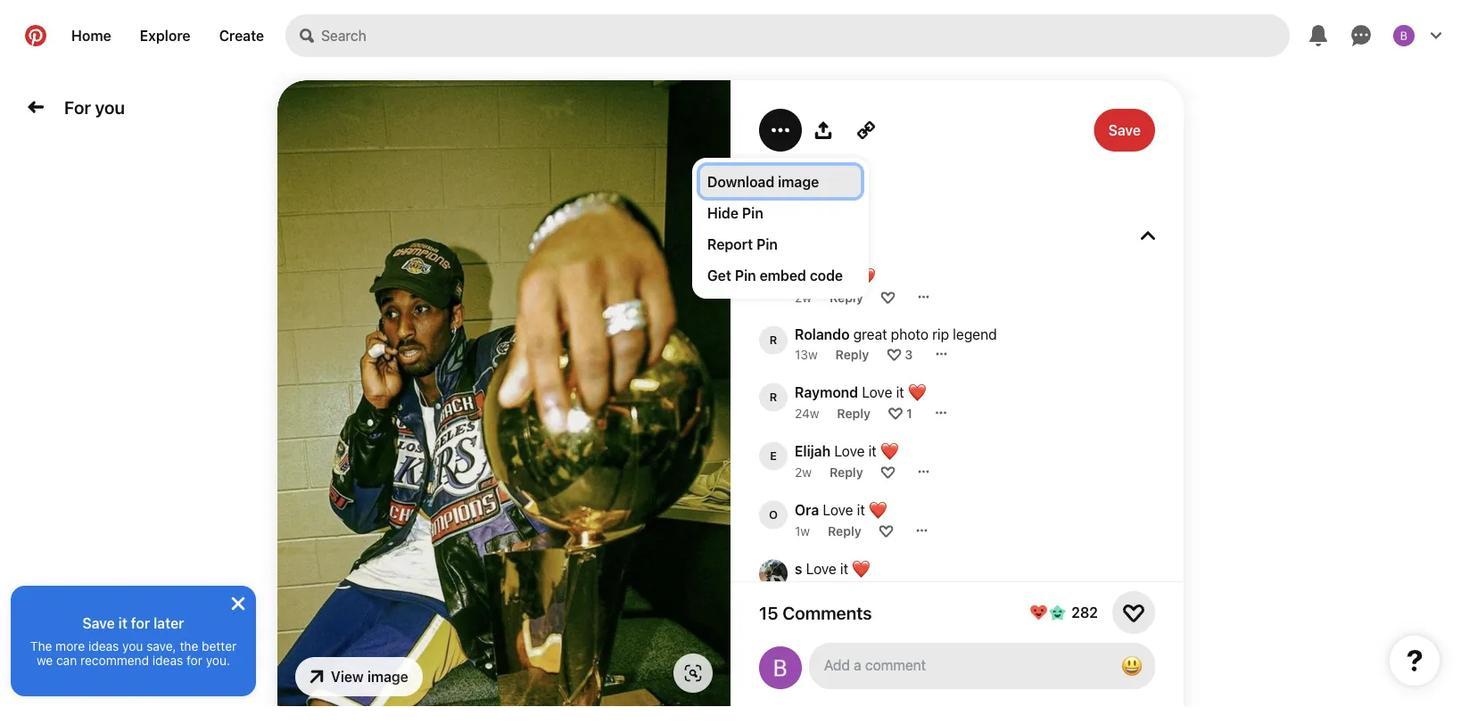 Task type: vqa. For each thing, say whether or not it's contained in the screenshot.
image corresponding to View image
yes



Task type: locate. For each thing, give the bounding box(es) containing it.
view image button
[[295, 658, 423, 697]]

2w
[[795, 290, 812, 304], [795, 465, 812, 479]]

save button
[[1094, 109, 1155, 152], [1094, 109, 1155, 152]]

2 2w from the top
[[795, 465, 812, 479]]

react image down cj cle jr /rj ray jr/jaron link
[[881, 641, 896, 656]]

reply button
[[830, 290, 863, 304], [836, 347, 869, 362], [837, 406, 871, 420], [830, 465, 863, 479], [828, 523, 862, 538], [830, 582, 864, 597], [830, 641, 864, 656]]

0 vertical spatial pin
[[742, 204, 763, 221]]

search icon image
[[300, 29, 314, 43]]

cj cle jr /rj ray jr/jaron love it ❤️
[[795, 619, 1058, 636]]

😃 button down reaction image
[[1114, 649, 1150, 684]]

0 vertical spatial comments
[[759, 225, 849, 246]]

reply down raymond love it ❤️
[[837, 406, 871, 420]]

1 2w from the top
[[795, 290, 812, 304]]

m
[[795, 268, 808, 285]]

for left the you.
[[186, 654, 202, 668]]

0 vertical spatial 2w
[[795, 290, 812, 304]]

reply button down m love it ❤️ in the top right of the page
[[830, 290, 863, 304]]

pin right hide
[[742, 204, 763, 221]]

pin up get pin embed code
[[757, 236, 778, 252]]

0 vertical spatial image
[[778, 173, 819, 190]]

download image
[[708, 173, 819, 190]]

save
[[1109, 122, 1141, 139], [82, 615, 115, 632]]

❤️ for raymond love it ❤️
[[908, 384, 922, 401]]

ora love it ❤️
[[795, 501, 883, 518]]

cle
[[817, 619, 843, 636]]

jr
[[847, 619, 864, 636]]

reply for m
[[830, 290, 863, 304]]

❤️ down "elijah love it ❤️"
[[869, 501, 883, 518]]

legend
[[953, 326, 997, 343]]

reply down "elijah love it ❤️"
[[830, 465, 863, 479]]

it for raymond love it ❤️
[[896, 384, 904, 401]]

1 vertical spatial you
[[122, 639, 143, 654]]

it for m love it ❤️
[[846, 268, 854, 285]]

download image menu item
[[700, 166, 861, 197]]

282
[[1072, 604, 1098, 621]]

❤️ up 1 button
[[908, 384, 922, 401]]

image for view image
[[367, 669, 409, 686]]

m link
[[795, 268, 808, 285]]

we
[[37, 654, 53, 668]]

react image for s love it ❤️
[[882, 583, 896, 597]]

0 horizontal spatial image
[[367, 669, 409, 686]]

ideas right more
[[88, 639, 119, 654]]

love for m
[[811, 268, 842, 285]]

1 vertical spatial pin
[[757, 236, 778, 252]]

reply button for ora
[[828, 523, 862, 538]]

4w
[[795, 641, 812, 656]]

open link icon image
[[310, 670, 324, 684]]

home
[[71, 27, 111, 44]]

0 vertical spatial for
[[131, 615, 150, 632]]

reply down jr
[[830, 641, 864, 656]]

😃
[[1121, 653, 1143, 678]]

reply down great
[[836, 347, 869, 362]]

hide pin
[[708, 204, 763, 221]]

love for s
[[806, 560, 837, 577]]

ideas
[[88, 639, 119, 654], [152, 654, 183, 668]]

image right view
[[367, 669, 409, 686]]

0 horizontal spatial save
[[82, 615, 115, 632]]

react image down ora love it ❤️
[[879, 524, 894, 538]]

pin
[[742, 204, 763, 221], [757, 236, 778, 252], [735, 267, 756, 284]]

comments
[[759, 225, 849, 246], [783, 602, 872, 623]]

reply button down s love it ❤️
[[830, 582, 864, 597]]

reply button down great
[[836, 347, 869, 362]]

you left save,
[[122, 639, 143, 654]]

explore link
[[126, 14, 205, 57]]

it for s love it ❤️
[[840, 560, 849, 577]]

reply for s
[[830, 582, 864, 597]]

view image link
[[295, 658, 423, 697]]

1 horizontal spatial ideas
[[152, 654, 183, 668]]

2 vertical spatial pin
[[735, 267, 756, 284]]

2w down elijah at the right of page
[[795, 465, 812, 479]]

reply down s love it ❤️
[[830, 582, 864, 597]]

pin right the get
[[735, 267, 756, 284]]

create
[[219, 27, 264, 44]]

ora image
[[759, 501, 788, 530]]

2 vertical spatial react image
[[879, 524, 894, 538]]

reply button down raymond love it ❤️
[[837, 406, 871, 420]]

report pin
[[708, 236, 778, 252]]

reply for raymond
[[837, 406, 871, 420]]

you right for
[[95, 97, 125, 118]]

❤️ left 282
[[1044, 619, 1058, 636]]

0 vertical spatial save
[[1109, 122, 1141, 139]]

hide
[[708, 204, 739, 221]]

click to shop image
[[684, 665, 702, 683]]

for
[[131, 615, 150, 632], [186, 654, 202, 668]]

ora
[[795, 501, 819, 518]]

❤️ for s love it ❤️
[[852, 560, 867, 577]]

react image up rolando great photo rip legend
[[881, 290, 895, 304]]

2w for elijah
[[795, 465, 812, 479]]

1 horizontal spatial for
[[186, 654, 202, 668]]

reply
[[830, 290, 863, 304], [836, 347, 869, 362], [837, 406, 871, 420], [830, 465, 863, 479], [828, 523, 862, 538], [830, 582, 864, 597], [830, 641, 864, 656]]

2w down m
[[795, 290, 812, 304]]

react image left 1 button
[[889, 406, 903, 420]]

2w for m
[[795, 290, 812, 304]]

react image for ora love it ❤️
[[879, 524, 894, 538]]

you
[[95, 97, 125, 118], [122, 639, 143, 654]]

the
[[180, 639, 198, 654]]

reply button down jr
[[830, 641, 864, 656]]

m image
[[759, 267, 788, 296]]

ideas down later
[[152, 654, 183, 668]]

image inside button
[[367, 669, 409, 686]]

rip
[[843, 678, 865, 695]]

1 vertical spatial for
[[186, 654, 202, 668]]

it
[[846, 268, 854, 285], [896, 384, 904, 401], [869, 443, 877, 459], [857, 501, 865, 518], [840, 560, 849, 577], [118, 615, 127, 632], [1032, 619, 1040, 636]]

for left later
[[131, 615, 150, 632]]

react image for m love it ❤️
[[881, 290, 895, 304]]

comments button
[[759, 225, 1155, 246]]

bob builder image
[[1394, 25, 1415, 46]]

1 vertical spatial save
[[82, 615, 115, 632]]

😃 button
[[809, 643, 1155, 690], [1114, 649, 1150, 684]]

for
[[64, 97, 91, 118]]

reply button down ora love it ❤️
[[828, 523, 862, 538]]

1 vertical spatial image
[[367, 669, 409, 686]]

comments up m
[[759, 225, 849, 246]]

❤️ right the code
[[857, 268, 872, 285]]

❤️ up jr
[[852, 560, 867, 577]]

reply for cj
[[830, 641, 864, 656]]

image right download
[[778, 173, 819, 190]]

eagles image
[[759, 678, 788, 706]]

more
[[55, 639, 85, 654]]

❤️ down raymond love it ❤️
[[881, 443, 895, 459]]

react image up cj cle jr /rj ray jr/jaron link
[[882, 583, 896, 597]]

ray
[[893, 619, 921, 636]]

3
[[905, 347, 913, 362]]

king
[[868, 678, 896, 695]]

reply down m love it ❤️ in the top right of the page
[[830, 290, 863, 304]]

0 vertical spatial you
[[95, 97, 125, 118]]

react image
[[881, 290, 895, 304], [887, 347, 901, 361], [882, 583, 896, 597], [881, 641, 896, 656]]

1 vertical spatial 2w
[[795, 465, 812, 479]]

react image down "elijah love it ❤️"
[[881, 465, 895, 479]]

better
[[202, 639, 237, 654]]

view
[[331, 669, 364, 686]]

1 vertical spatial react image
[[881, 465, 895, 479]]

image inside menu item
[[778, 173, 819, 190]]

photo
[[891, 326, 929, 343]]

save it for later the more ideas you save, the better we can recommend ideas for you.
[[30, 615, 237, 668]]

1 vertical spatial comments
[[783, 602, 872, 623]]

react image
[[889, 406, 903, 420], [881, 465, 895, 479], [879, 524, 894, 538]]

cj cle jr /rj ray jr/jaron link
[[795, 619, 994, 636]]

❤️
[[857, 268, 872, 285], [908, 384, 922, 401], [881, 443, 895, 459], [869, 501, 883, 518], [852, 560, 867, 577], [1044, 619, 1058, 636]]

3 button
[[905, 347, 913, 362]]

embed
[[760, 267, 806, 284]]

comments down 6w in the right of the page
[[783, 602, 872, 623]]

it inside save it for later the more ideas you save, the better we can recommend ideas for you.
[[118, 615, 127, 632]]

1 horizontal spatial save
[[1109, 122, 1141, 139]]

jr/jaron
[[924, 619, 994, 636]]

raymond image
[[759, 383, 788, 412]]

elijah love it ❤️
[[795, 443, 895, 459]]

reply button for m
[[830, 290, 863, 304]]

reply button for raymond
[[837, 406, 871, 420]]

later
[[154, 615, 184, 632]]

reply down ora love it ❤️
[[828, 523, 862, 538]]

1 horizontal spatial image
[[778, 173, 819, 190]]

image
[[778, 173, 819, 190], [367, 669, 409, 686]]

raymond love it ❤️
[[795, 384, 922, 401]]

reply button down "elijah love it ❤️"
[[830, 465, 863, 479]]

love
[[811, 268, 842, 285], [862, 384, 893, 401], [835, 443, 865, 459], [823, 501, 853, 518], [806, 560, 837, 577], [998, 619, 1028, 636]]

save inside save it for later the more ideas you save, the better we can recommend ideas for you.
[[82, 615, 115, 632]]



Task type: describe. For each thing, give the bounding box(es) containing it.
elijah image
[[759, 442, 788, 471]]

cj
[[795, 619, 813, 636]]

elijah link
[[795, 443, 831, 459]]

❤️ for ora love it ❤️
[[869, 501, 883, 518]]

s love it ❤️
[[795, 560, 867, 577]]

m love it ❤️
[[795, 268, 872, 285]]

15 comments
[[759, 602, 872, 623]]

s image
[[759, 560, 788, 588]]

react image for elijah love it ❤️
[[881, 465, 895, 479]]

eagles
[[795, 678, 840, 695]]

you inside button
[[95, 97, 125, 118]]

get
[[708, 267, 732, 284]]

love for ora
[[823, 501, 853, 518]]

reply for ora
[[828, 523, 862, 538]]

for you button
[[57, 89, 132, 125]]

0 vertical spatial react image
[[889, 406, 903, 420]]

pin for hide
[[742, 204, 763, 221]]

0 horizontal spatial ideas
[[88, 639, 119, 654]]

image for download image
[[778, 173, 819, 190]]

it for elijah love it ❤️
[[869, 443, 877, 459]]

ora link
[[795, 501, 819, 518]]

explore
[[140, 27, 191, 44]]

download
[[708, 173, 775, 190]]

pin for report
[[757, 236, 778, 252]]

love for raymond
[[862, 384, 893, 401]]

great
[[854, 326, 887, 343]]

save for save
[[1109, 122, 1141, 139]]

for you
[[64, 97, 125, 118]]

love for elijah
[[835, 443, 865, 459]]

reaction image
[[1123, 602, 1145, 624]]

1w
[[795, 523, 810, 538]]

24w
[[795, 406, 819, 420]]

it for ora love it ❤️
[[857, 501, 865, 518]]

react image left the 3 button
[[887, 347, 901, 361]]

reply for elijah
[[830, 465, 863, 479]]

code
[[810, 267, 843, 284]]

the
[[30, 639, 52, 654]]

rolando image
[[759, 326, 788, 355]]

pin for get
[[735, 267, 756, 284]]

report
[[708, 236, 753, 252]]

rolando great photo rip legend
[[795, 326, 997, 343]]

15
[[759, 602, 779, 623]]

home link
[[57, 14, 126, 57]]

6w
[[795, 582, 812, 597]]

s link
[[795, 560, 803, 577]]

eagles link
[[795, 678, 840, 695]]

view image
[[331, 669, 409, 686]]

reply button for elijah
[[830, 465, 863, 479]]

rolando
[[795, 326, 850, 343]]

s
[[795, 560, 803, 577]]

rip
[[932, 326, 949, 343]]

cj cle jr /rj ray jr/jaron image
[[759, 619, 788, 647]]

/rj
[[868, 619, 890, 636]]

1 button
[[907, 406, 913, 420]]

recommend
[[80, 654, 149, 668]]

elijah
[[795, 443, 831, 459]]

❤️ for elijah love it ❤️
[[881, 443, 895, 459]]

save for save it for later the more ideas you save, the better we can recommend ideas for you.
[[82, 615, 115, 632]]

raymond
[[795, 384, 858, 401]]

raymond link
[[795, 384, 858, 401]]

can
[[56, 654, 77, 668]]

0 horizontal spatial for
[[131, 615, 150, 632]]

reply for rolando
[[836, 347, 869, 362]]

1
[[907, 406, 913, 420]]

❤️ for m love it ❤️
[[857, 268, 872, 285]]

save,
[[146, 639, 176, 654]]

you.
[[206, 654, 230, 668]]

13w
[[795, 347, 818, 362]]

create link
[[205, 14, 278, 57]]

Add a comment field
[[825, 657, 1100, 674]]

eagles rip king
[[795, 678, 896, 695]]

Search text field
[[321, 14, 1290, 57]]

😃 button down jr/jaron
[[809, 643, 1155, 690]]

reply button for s
[[830, 582, 864, 597]]

rolando link
[[795, 326, 850, 343]]

get pin embed code
[[708, 267, 843, 284]]

expand icon image
[[1141, 228, 1155, 242]]

react image for cj cle jr /rj ray jr/jaron love it ❤️
[[881, 641, 896, 656]]

you inside save it for later the more ideas you save, the better we can recommend ideas for you.
[[122, 639, 143, 654]]

b0bth3builder2k23 image
[[759, 647, 802, 690]]

reply button for cj
[[830, 641, 864, 656]]

reply button for rolando
[[836, 347, 869, 362]]



